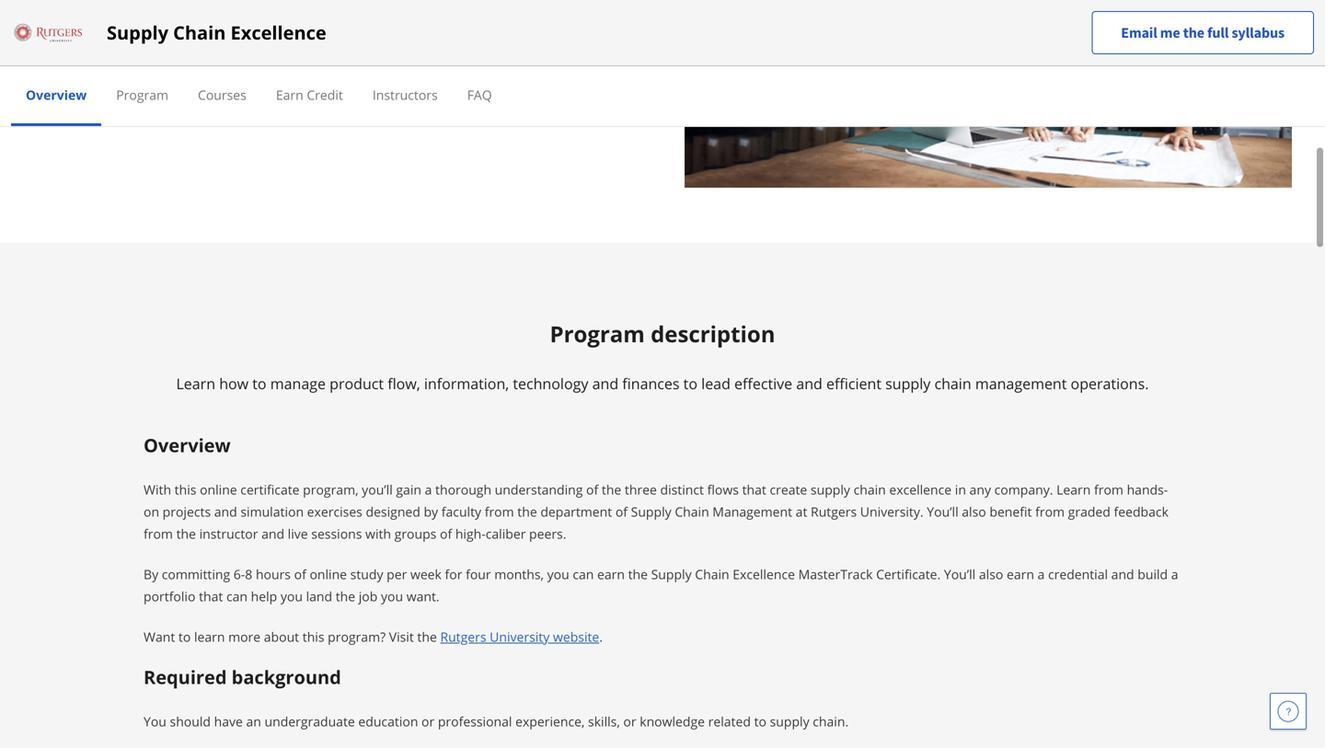 Task type: locate. For each thing, give the bounding box(es) containing it.
with inside with this online certificate program, you'll gain a thorough understanding of the three distinct flows that create supply chain excellence in any company. learn from hands- on projects and simulation exercises designed by faculty from the department of supply chain management at rutgers university. you'll also benefit from graded feedback from the instructor and live sessions with groups of high-caliber peers.
[[365, 525, 391, 542]]

exercises
[[307, 503, 363, 520]]

hours
[[256, 565, 291, 583]]

1 horizontal spatial program
[[550, 319, 645, 349]]

sessions down exercises
[[311, 525, 362, 542]]

the right the visit
[[417, 628, 437, 645]]

company.
[[995, 481, 1053, 498]]

supply inside by committing 6-8 hours of online study per week for four months, you can earn the supply chain excellence mastertrack certificate. you'll also earn a credential and build a portfolio that can help you land the job you want.
[[651, 565, 692, 583]]

from up the caliber
[[485, 503, 514, 520]]

of down three
[[616, 503, 628, 520]]

sessions up 'instructors' in the top of the page
[[112, 23, 189, 49]]

overview up with
[[144, 432, 231, 458]]

0 vertical spatial supply
[[886, 373, 931, 393]]

you down per
[[381, 587, 403, 605]]

technology
[[513, 373, 589, 393]]

excellence
[[231, 20, 326, 45], [733, 565, 795, 583]]

1 vertical spatial help
[[251, 587, 277, 605]]

credential
[[1048, 565, 1108, 583]]

1 vertical spatial you'll
[[944, 565, 976, 583]]

0 horizontal spatial online
[[200, 481, 237, 498]]

professional left 'experience,'
[[438, 713, 512, 730]]

1 vertical spatial excellence
[[733, 565, 795, 583]]

rutgers right at
[[811, 503, 857, 520]]

2 vertical spatial supply
[[770, 713, 810, 730]]

1 horizontal spatial overview
[[144, 432, 231, 458]]

chain left management
[[935, 373, 972, 393]]

build down feedback
[[1138, 565, 1168, 583]]

0 vertical spatial this
[[175, 481, 196, 498]]

1 vertical spatial build
[[1138, 565, 1168, 583]]

rutgers university website link
[[440, 628, 599, 645]]

rutgers left university
[[440, 628, 486, 645]]

with up program link
[[120, 61, 145, 78]]

0 horizontal spatial build
[[326, 61, 356, 78]]

0 horizontal spatial earn
[[597, 565, 625, 583]]

0 horizontal spatial a
[[425, 481, 432, 498]]

0 horizontal spatial excellence
[[231, 20, 326, 45]]

1 horizontal spatial build
[[1138, 565, 1168, 583]]

you'll right certificate.
[[944, 565, 976, 583]]

or right skills,
[[624, 713, 637, 730]]

2 horizontal spatial supply
[[886, 373, 931, 393]]

earn up .
[[597, 565, 625, 583]]

the
[[1183, 23, 1205, 42], [602, 481, 622, 498], [518, 503, 537, 520], [176, 525, 196, 542], [628, 565, 648, 583], [336, 587, 355, 605], [417, 628, 437, 645]]

program for program link
[[116, 86, 168, 104]]

to up "earn"
[[280, 61, 293, 78]]

committing
[[162, 565, 230, 583]]

or
[[422, 713, 435, 730], [624, 713, 637, 730]]

1 vertical spatial that
[[199, 587, 223, 605]]

learn left the how
[[176, 373, 215, 393]]

0 vertical spatial you'll
[[927, 503, 959, 520]]

sessions
[[112, 23, 189, 49], [311, 525, 362, 542]]

supply up 'instructors' in the top of the page
[[107, 20, 168, 45]]

learn
[[194, 628, 225, 645]]

of
[[586, 481, 598, 498], [616, 503, 628, 520], [440, 525, 452, 542], [294, 565, 306, 583]]

online up land
[[310, 565, 347, 583]]

to
[[280, 61, 293, 78], [252, 373, 267, 393], [684, 373, 698, 393], [178, 628, 191, 645], [754, 713, 767, 730]]

help up earn credit link
[[296, 61, 322, 78]]

faq link
[[467, 86, 492, 104]]

chain
[[173, 20, 226, 45], [675, 503, 709, 520], [695, 565, 730, 583]]

a inside with this online certificate program, you'll gain a thorough understanding of the three distinct flows that create supply chain excellence in any company. learn from hands- on projects and simulation exercises designed by faculty from the department of supply chain management at rutgers university. you'll also benefit from graded feedback from the instructor and live sessions with groups of high-caliber peers.
[[425, 481, 432, 498]]

1 horizontal spatial learn
[[1057, 481, 1091, 498]]

0 horizontal spatial can
[[226, 587, 248, 605]]

1 vertical spatial sessions
[[311, 525, 362, 542]]

1 horizontal spatial chain
[[935, 373, 972, 393]]

any
[[970, 481, 991, 498]]

1 vertical spatial with
[[365, 525, 391, 542]]

1 vertical spatial overview
[[144, 432, 231, 458]]

and
[[217, 61, 240, 78], [592, 373, 619, 393], [796, 373, 823, 393], [214, 503, 237, 520], [261, 525, 284, 542], [1112, 565, 1135, 583]]

about
[[264, 628, 299, 645]]

supply right create
[[811, 481, 850, 498]]

overview down interact
[[26, 86, 87, 104]]

university.
[[860, 503, 924, 520]]

program
[[116, 86, 168, 104], [550, 319, 645, 349]]

benefit
[[990, 503, 1032, 520]]

online
[[200, 481, 237, 498], [310, 565, 347, 583]]

related
[[708, 713, 751, 730]]

at
[[796, 503, 808, 520]]

1 horizontal spatial rutgers
[[811, 503, 857, 520]]

chain up the university.
[[854, 481, 886, 498]]

1 vertical spatial rutgers
[[440, 628, 486, 645]]

1 horizontal spatial online
[[310, 565, 347, 583]]

can down 6-
[[226, 587, 248, 605]]

program inside certificate menu element
[[116, 86, 168, 104]]

this up 'projects'
[[175, 481, 196, 498]]

description
[[651, 319, 775, 349]]

from down on at the left bottom of page
[[144, 525, 173, 542]]

0 horizontal spatial or
[[422, 713, 435, 730]]

1 horizontal spatial you
[[381, 587, 403, 605]]

per
[[387, 565, 407, 583]]

1 horizontal spatial that
[[742, 481, 767, 498]]

the down understanding
[[518, 503, 537, 520]]

supply down with this online certificate program, you'll gain a thorough understanding of the three distinct flows that create supply chain excellence in any company. learn from hands- on projects and simulation exercises designed by faculty from the department of supply chain management at rutgers university. you'll also benefit from graded feedback from the instructor and live sessions with groups of high-caliber peers.
[[651, 565, 692, 583]]

of inside by committing 6-8 hours of online study per week for four months, you can earn the supply chain excellence mastertrack certificate. you'll also earn a credential and build a portfolio that can help you land the job you want.
[[294, 565, 306, 583]]

the left job
[[336, 587, 355, 605]]

2 horizontal spatial a
[[1171, 565, 1179, 583]]

1 vertical spatial also
[[979, 565, 1004, 583]]

of right hours
[[294, 565, 306, 583]]

visit
[[389, 628, 414, 645]]

1 horizontal spatial can
[[573, 565, 594, 583]]

1 vertical spatial chain
[[675, 503, 709, 520]]

overview inside certificate menu element
[[26, 86, 87, 104]]

0 vertical spatial that
[[742, 481, 767, 498]]

to left "lead"
[[684, 373, 698, 393]]

2 vertical spatial supply
[[651, 565, 692, 583]]

0 horizontal spatial learn
[[176, 373, 215, 393]]

0 vertical spatial program
[[116, 86, 168, 104]]

chain down 'management'
[[695, 565, 730, 583]]

week
[[410, 565, 442, 583]]

supply right the efficient
[[886, 373, 931, 393]]

you
[[144, 713, 166, 730]]

chain up 'instructors' in the top of the page
[[173, 20, 226, 45]]

high-
[[455, 525, 486, 542]]

earn credit link
[[276, 86, 343, 104]]

0 horizontal spatial chain
[[854, 481, 886, 498]]

0 vertical spatial learn
[[176, 373, 215, 393]]

professional up instructors
[[390, 61, 464, 78]]

0 vertical spatial rutgers
[[811, 503, 857, 520]]

0 horizontal spatial help
[[251, 587, 277, 605]]

you left land
[[281, 587, 303, 605]]

0 horizontal spatial supply
[[770, 713, 810, 730]]

0 vertical spatial chain
[[935, 373, 972, 393]]

experience,
[[516, 713, 585, 730]]

manage
[[270, 373, 326, 393]]

and up courses
[[217, 61, 240, 78]]

live sessions
[[70, 23, 189, 49]]

6-
[[234, 565, 245, 583]]

0 vertical spatial chain
[[173, 20, 226, 45]]

earn
[[276, 86, 303, 104]]

1 horizontal spatial supply
[[811, 481, 850, 498]]

an
[[246, 713, 261, 730]]

email me the full syllabus button
[[1092, 11, 1314, 54]]

0 vertical spatial with
[[120, 61, 145, 78]]

1 vertical spatial chain
[[854, 481, 886, 498]]

also
[[962, 503, 986, 520], [979, 565, 1004, 583]]

can
[[573, 565, 594, 583], [226, 587, 248, 605]]

1 earn from the left
[[597, 565, 625, 583]]

0 vertical spatial build
[[326, 61, 356, 78]]

help down hours
[[251, 587, 277, 605]]

online up 'projects'
[[200, 481, 237, 498]]

that down the committing
[[199, 587, 223, 605]]

0 vertical spatial online
[[200, 481, 237, 498]]

1 vertical spatial online
[[310, 565, 347, 583]]

to right related
[[754, 713, 767, 730]]

the right me
[[1183, 23, 1205, 42]]

the down with this online certificate program, you'll gain a thorough understanding of the three distinct flows that create supply chain excellence in any company. learn from hands- on projects and simulation exercises designed by faculty from the department of supply chain management at rutgers university. you'll also benefit from graded feedback from the instructor and live sessions with groups of high-caliber peers.
[[628, 565, 648, 583]]

supply down three
[[631, 503, 672, 520]]

1 horizontal spatial a
[[1038, 565, 1045, 583]]

have
[[214, 713, 243, 730]]

earn left credential
[[1007, 565, 1034, 583]]

1 horizontal spatial this
[[303, 628, 324, 645]]

peers
[[243, 61, 277, 78]]

want
[[144, 628, 175, 645]]

to right the how
[[252, 373, 267, 393]]

email
[[1121, 23, 1158, 42]]

hands-
[[1127, 481, 1168, 498]]

learn up graded
[[1057, 481, 1091, 498]]

excellence up interact with instructors and peers to help build your professional network.
[[231, 20, 326, 45]]

supply left chain.
[[770, 713, 810, 730]]

that up 'management'
[[742, 481, 767, 498]]

to left learn
[[178, 628, 191, 645]]

build inside by committing 6-8 hours of online study per week for four months, you can earn the supply chain excellence mastertrack certificate. you'll also earn a credential and build a portfolio that can help you land the job you want.
[[1138, 565, 1168, 583]]

you'll
[[927, 503, 959, 520], [944, 565, 976, 583]]

chain
[[935, 373, 972, 393], [854, 481, 886, 498]]

supply inside with this online certificate program, you'll gain a thorough understanding of the three distinct flows that create supply chain excellence in any company. learn from hands- on projects and simulation exercises designed by faculty from the department of supply chain management at rutgers university. you'll also benefit from graded feedback from the instructor and live sessions with groups of high-caliber peers.
[[811, 481, 850, 498]]

a
[[425, 481, 432, 498], [1038, 565, 1045, 583], [1171, 565, 1179, 583]]

1 vertical spatial learn
[[1057, 481, 1091, 498]]

1 vertical spatial supply
[[811, 481, 850, 498]]

groups
[[395, 525, 437, 542]]

0 vertical spatial overview
[[26, 86, 87, 104]]

1 horizontal spatial with
[[365, 525, 391, 542]]

supply inside with this online certificate program, you'll gain a thorough understanding of the three distinct flows that create supply chain excellence in any company. learn from hands- on projects and simulation exercises designed by faculty from the department of supply chain management at rutgers university. you'll also benefit from graded feedback from the instructor and live sessions with groups of high-caliber peers.
[[631, 503, 672, 520]]

program down 'instructors' in the top of the page
[[116, 86, 168, 104]]

also inside with this online certificate program, you'll gain a thorough understanding of the three distinct flows that create supply chain excellence in any company. learn from hands- on projects and simulation exercises designed by faculty from the department of supply chain management at rutgers university. you'll also benefit from graded feedback from the instructor and live sessions with groups of high-caliber peers.
[[962, 503, 986, 520]]

0 horizontal spatial program
[[116, 86, 168, 104]]

1 horizontal spatial earn
[[1007, 565, 1034, 583]]

for
[[445, 565, 462, 583]]

you'll down the in
[[927, 503, 959, 520]]

overview
[[26, 86, 87, 104], [144, 432, 231, 458]]

required
[[144, 664, 227, 690]]

chain down distinct
[[675, 503, 709, 520]]

build up credit
[[326, 61, 356, 78]]

program link
[[116, 86, 168, 104]]

1 horizontal spatial sessions
[[311, 525, 362, 542]]

help inside by committing 6-8 hours of online study per week for four months, you can earn the supply chain excellence mastertrack certificate. you'll also earn a credential and build a portfolio that can help you land the job you want.
[[251, 587, 277, 605]]

create
[[770, 481, 807, 498]]

also down the benefit
[[979, 565, 1004, 583]]

2 vertical spatial chain
[[695, 565, 730, 583]]

credit
[[307, 86, 343, 104]]

how
[[219, 373, 249, 393]]

certificate menu element
[[11, 66, 1314, 126]]

1 vertical spatial supply
[[631, 503, 672, 520]]

you right months,
[[547, 565, 569, 583]]

and right credential
[[1112, 565, 1135, 583]]

1 vertical spatial professional
[[438, 713, 512, 730]]

or right education
[[422, 713, 435, 730]]

can down department at the left bottom
[[573, 565, 594, 583]]

0 vertical spatial also
[[962, 503, 986, 520]]

0 horizontal spatial that
[[199, 587, 223, 605]]

with this online certificate program, you'll gain a thorough understanding of the three distinct flows that create supply chain excellence in any company. learn from hands- on projects and simulation exercises designed by faculty from the department of supply chain management at rutgers university. you'll also benefit from graded feedback from the instructor and live sessions with groups of high-caliber peers.
[[144, 481, 1169, 542]]

on
[[144, 503, 159, 520]]

0 horizontal spatial with
[[120, 61, 145, 78]]

1 horizontal spatial help
[[296, 61, 322, 78]]

of left the high- at the bottom of page
[[440, 525, 452, 542]]

courses link
[[198, 86, 247, 104]]

excellence down 'management'
[[733, 565, 795, 583]]

1 horizontal spatial or
[[624, 713, 637, 730]]

program up technology at the left of the page
[[550, 319, 645, 349]]

with down designed
[[365, 525, 391, 542]]

professional
[[390, 61, 464, 78], [438, 713, 512, 730]]

0 vertical spatial sessions
[[112, 23, 189, 49]]

0 horizontal spatial overview
[[26, 86, 87, 104]]

live
[[288, 525, 308, 542]]

this right about
[[303, 628, 324, 645]]

0 horizontal spatial this
[[175, 481, 196, 498]]

1 vertical spatial program
[[550, 319, 645, 349]]

with
[[144, 481, 171, 498]]

also down "any"
[[962, 503, 986, 520]]

1 horizontal spatial excellence
[[733, 565, 795, 583]]



Task type: vqa. For each thing, say whether or not it's contained in the screenshot.
6-
yes



Task type: describe. For each thing, give the bounding box(es) containing it.
2 or from the left
[[624, 713, 637, 730]]

management
[[713, 503, 793, 520]]

the inside button
[[1183, 23, 1205, 42]]

overview link
[[26, 86, 87, 104]]

1 vertical spatial this
[[303, 628, 324, 645]]

university
[[490, 628, 550, 645]]

and inside by committing 6-8 hours of online study per week for four months, you can earn the supply chain excellence mastertrack certificate. you'll also earn a credential and build a portfolio that can help you land the job you want.
[[1112, 565, 1135, 583]]

mastertrack
[[799, 565, 873, 583]]

want to learn more about this program? visit the rutgers university website .
[[144, 628, 603, 645]]

this inside with this online certificate program, you'll gain a thorough understanding of the three distinct flows that create supply chain excellence in any company. learn from hands- on projects and simulation exercises designed by faculty from the department of supply chain management at rutgers university. you'll also benefit from graded feedback from the instructor and live sessions with groups of high-caliber peers.
[[175, 481, 196, 498]]

peers.
[[529, 525, 566, 542]]

program,
[[303, 481, 359, 498]]

the left three
[[602, 481, 622, 498]]

2 horizontal spatial you
[[547, 565, 569, 583]]

online inside by committing 6-8 hours of online study per week for four months, you can earn the supply chain excellence mastertrack certificate. you'll also earn a credential and build a portfolio that can help you land the job you want.
[[310, 565, 347, 583]]

that inside by committing 6-8 hours of online study per week for four months, you can earn the supply chain excellence mastertrack certificate. you'll also earn a credential and build a portfolio that can help you land the job you want.
[[199, 587, 223, 605]]

and left the efficient
[[796, 373, 823, 393]]

learn how to manage product flow, information, technology and finances to lead effective and efficient supply chain management operations.
[[176, 373, 1149, 393]]

lead
[[701, 373, 731, 393]]

efficient
[[827, 373, 882, 393]]

instructor
[[199, 525, 258, 542]]

should
[[170, 713, 211, 730]]

rutgers inside with this online certificate program, you'll gain a thorough understanding of the three distinct flows that create supply chain excellence in any company. learn from hands- on projects and simulation exercises designed by faculty from the department of supply chain management at rutgers university. you'll also benefit from graded feedback from the instructor and live sessions with groups of high-caliber peers.
[[811, 503, 857, 520]]

background
[[232, 664, 341, 690]]

you'll
[[362, 481, 393, 498]]

1 vertical spatial can
[[226, 587, 248, 605]]

you should have an undergraduate education or professional experience, skills, or knowledge related to supply chain.
[[144, 713, 849, 730]]

finances
[[622, 373, 680, 393]]

excellence inside by committing 6-8 hours of online study per week for four months, you can earn the supply chain excellence mastertrack certificate. you'll also earn a credential and build a portfolio that can help you land the job you want.
[[733, 565, 795, 583]]

0 horizontal spatial rutgers
[[440, 628, 486, 645]]

website
[[553, 628, 599, 645]]

land
[[306, 587, 332, 605]]

0 vertical spatial help
[[296, 61, 322, 78]]

distinct
[[660, 481, 704, 498]]

department
[[541, 503, 612, 520]]

program?
[[328, 628, 386, 645]]

0 vertical spatial can
[[573, 565, 594, 583]]

designed
[[366, 503, 420, 520]]

1 or from the left
[[422, 713, 435, 730]]

flows
[[707, 481, 739, 498]]

skills,
[[588, 713, 620, 730]]

0 vertical spatial excellence
[[231, 20, 326, 45]]

operations.
[[1071, 373, 1149, 393]]

three
[[625, 481, 657, 498]]

from up graded
[[1094, 481, 1124, 498]]

learn inside with this online certificate program, you'll gain a thorough understanding of the three distinct flows that create supply chain excellence in any company. learn from hands- on projects and simulation exercises designed by faculty from the department of supply chain management at rutgers university. you'll also benefit from graded feedback from the instructor and live sessions with groups of high-caliber peers.
[[1057, 481, 1091, 498]]

live
[[70, 23, 107, 49]]

you'll inside with this online certificate program, you'll gain a thorough understanding of the three distinct flows that create supply chain excellence in any company. learn from hands- on projects and simulation exercises designed by faculty from the department of supply chain management at rutgers university. you'll also benefit from graded feedback from the instructor and live sessions with groups of high-caliber peers.
[[927, 503, 959, 520]]

simulation
[[241, 503, 304, 520]]

more
[[228, 628, 261, 645]]

.
[[599, 628, 603, 645]]

in
[[955, 481, 966, 498]]

required background
[[144, 664, 341, 690]]

2 earn from the left
[[1007, 565, 1034, 583]]

program description
[[550, 319, 775, 349]]

supply chain excellence
[[107, 20, 326, 45]]

information,
[[424, 373, 509, 393]]

help center image
[[1278, 700, 1300, 723]]

0 horizontal spatial sessions
[[112, 23, 189, 49]]

projects
[[163, 503, 211, 520]]

full
[[1208, 23, 1229, 42]]

sessions inside with this online certificate program, you'll gain a thorough understanding of the three distinct flows that create supply chain excellence in any company. learn from hands- on projects and simulation exercises designed by faculty from the department of supply chain management at rutgers university. you'll also benefit from graded feedback from the instructor and live sessions with groups of high-caliber peers.
[[311, 525, 362, 542]]

0 vertical spatial professional
[[390, 61, 464, 78]]

syllabus
[[1232, 23, 1285, 42]]

8
[[245, 565, 252, 583]]

chain inside with this online certificate program, you'll gain a thorough understanding of the three distinct flows that create supply chain excellence in any company. learn from hands- on projects and simulation exercises designed by faculty from the department of supply chain management at rutgers university. you'll also benefit from graded feedback from the instructor and live sessions with groups of high-caliber peers.
[[854, 481, 886, 498]]

your
[[359, 61, 387, 78]]

months,
[[494, 565, 544, 583]]

earn credit
[[276, 86, 343, 104]]

instructors link
[[373, 86, 438, 104]]

four
[[466, 565, 491, 583]]

study
[[350, 565, 383, 583]]

feedback
[[1114, 503, 1169, 520]]

online inside with this online certificate program, you'll gain a thorough understanding of the three distinct flows that create supply chain excellence in any company. learn from hands- on projects and simulation exercises designed by faculty from the department of supply chain management at rutgers university. you'll also benefit from graded feedback from the instructor and live sessions with groups of high-caliber peers.
[[200, 481, 237, 498]]

interact with instructors and peers to help build your professional network.
[[70, 61, 521, 78]]

program for program description
[[550, 319, 645, 349]]

from down company.
[[1036, 503, 1065, 520]]

also inside by committing 6-8 hours of online study per week for four months, you can earn the supply chain excellence mastertrack certificate. you'll also earn a credential and build a portfolio that can help you land the job you want.
[[979, 565, 1004, 583]]

certificate
[[240, 481, 300, 498]]

excellence
[[889, 481, 952, 498]]

effective
[[735, 373, 793, 393]]

thorough
[[435, 481, 492, 498]]

education
[[358, 713, 418, 730]]

and left finances
[[592, 373, 619, 393]]

management
[[975, 373, 1067, 393]]

that inside with this online certificate program, you'll gain a thorough understanding of the three distinct flows that create supply chain excellence in any company. learn from hands- on projects and simulation exercises designed by faculty from the department of supply chain management at rutgers university. you'll also benefit from graded feedback from the instructor and live sessions with groups of high-caliber peers.
[[742, 481, 767, 498]]

you'll inside by committing 6-8 hours of online study per week for four months, you can earn the supply chain excellence mastertrack certificate. you'll also earn a credential and build a portfolio that can help you land the job you want.
[[944, 565, 976, 583]]

email me the full syllabus
[[1121, 23, 1285, 42]]

caliber
[[486, 525, 526, 542]]

chain inside with this online certificate program, you'll gain a thorough understanding of the three distinct flows that create supply chain excellence in any company. learn from hands- on projects and simulation exercises designed by faculty from the department of supply chain management at rutgers university. you'll also benefit from graded feedback from the instructor and live sessions with groups of high-caliber peers.
[[675, 503, 709, 520]]

and down simulation
[[261, 525, 284, 542]]

of up department at the left bottom
[[586, 481, 598, 498]]

job
[[359, 587, 378, 605]]

knowledge
[[640, 713, 705, 730]]

instructors
[[149, 61, 214, 78]]

flow,
[[388, 373, 420, 393]]

rutgers campus image
[[685, 0, 1292, 188]]

gain
[[396, 481, 422, 498]]

by committing 6-8 hours of online study per week for four months, you can earn the supply chain excellence mastertrack certificate. you'll also earn a credential and build a portfolio that can help you land the job you want.
[[144, 565, 1179, 605]]

and up instructor
[[214, 503, 237, 520]]

instructors
[[373, 86, 438, 104]]

by
[[424, 503, 438, 520]]

network.
[[468, 61, 521, 78]]

the down 'projects'
[[176, 525, 196, 542]]

faculty
[[442, 503, 481, 520]]

0 horizontal spatial you
[[281, 587, 303, 605]]

me
[[1160, 23, 1181, 42]]

chain.
[[813, 713, 849, 730]]

interact
[[70, 61, 116, 78]]

chain inside by committing 6-8 hours of online study per week for four months, you can earn the supply chain excellence mastertrack certificate. you'll also earn a credential and build a portfolio that can help you land the job you want.
[[695, 565, 730, 583]]

0 vertical spatial supply
[[107, 20, 168, 45]]

understanding
[[495, 481, 583, 498]]

courses
[[198, 86, 247, 104]]

want.
[[407, 587, 440, 605]]

product
[[330, 373, 384, 393]]

rutgers university image
[[11, 18, 85, 47]]



